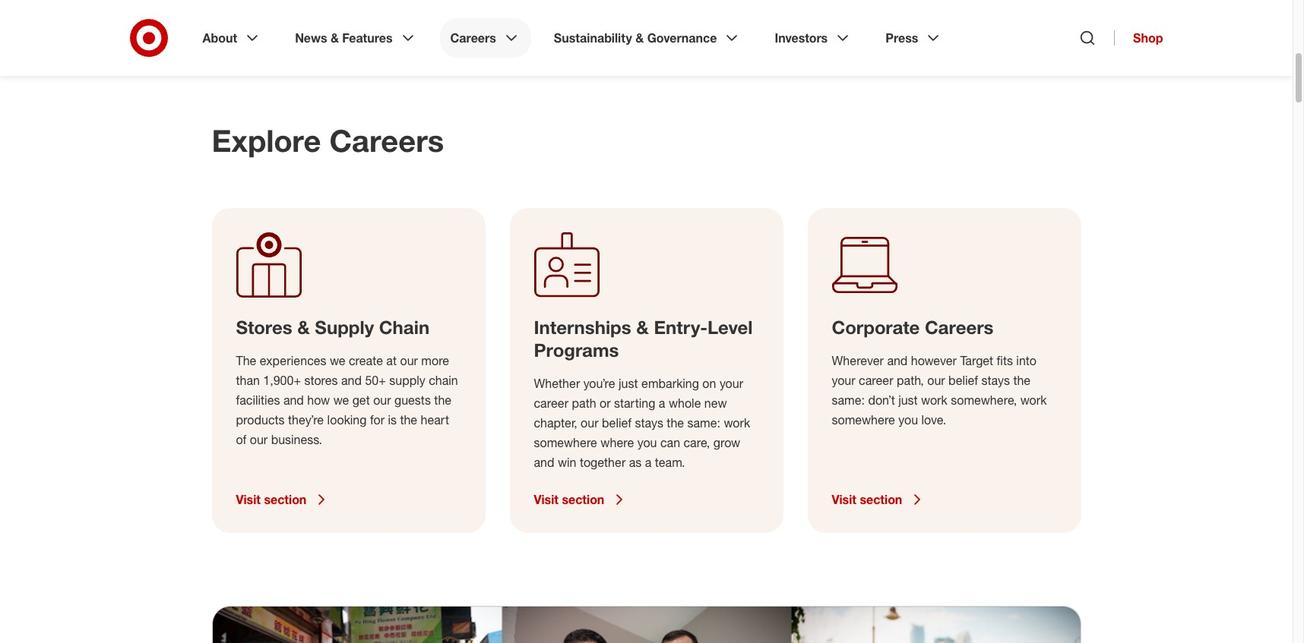 Task type: describe. For each thing, give the bounding box(es) containing it.
they're
[[288, 413, 324, 428]]

heart
[[421, 413, 449, 428]]

explore careers
[[212, 122, 444, 159]]

about
[[203, 30, 237, 46]]

section for entry-
[[562, 493, 605, 508]]

belief inside the wherever and however target fits into your career path, our belief stays the same: don't just work somewhere, work somewhere you love.
[[949, 373, 978, 388]]

path
[[572, 396, 596, 411]]

how
[[307, 393, 330, 408]]

programs
[[534, 339, 619, 362]]

grow
[[714, 436, 740, 451]]

1 vertical spatial a
[[645, 455, 652, 471]]

just inside whether you're just embarking on your career path or starting a whole new chapter, our belief stays the same: work somewhere where you can care, grow and win together as a team.
[[619, 376, 638, 391]]

your inside whether you're just embarking on your career path or starting a whole new chapter, our belief stays the same: work somewhere where you can care, grow and win together as a team.
[[720, 376, 743, 391]]

investors
[[775, 30, 828, 46]]

business.
[[271, 433, 322, 448]]

of
[[236, 433, 247, 448]]

our inside whether you're just embarking on your career path or starting a whole new chapter, our belief stays the same: work somewhere where you can care, grow and win together as a team.
[[581, 416, 599, 431]]

love.
[[922, 413, 946, 428]]

career inside the wherever and however target fits into your career path, our belief stays the same: don't just work somewhere, work somewhere you love.
[[859, 373, 894, 388]]

and inside whether you're just embarking on your career path or starting a whole new chapter, our belief stays the same: work somewhere where you can care, grow and win together as a team.
[[534, 455, 555, 471]]

together
[[580, 455, 626, 471]]

level
[[708, 316, 753, 339]]

shop
[[1133, 30, 1163, 46]]

career inside whether you're just embarking on your career path or starting a whole new chapter, our belief stays the same: work somewhere where you can care, grow and win together as a team.
[[534, 396, 569, 411]]

win
[[558, 455, 577, 471]]

don't
[[868, 393, 895, 408]]

1 horizontal spatial work
[[921, 393, 948, 408]]

and down 1,900+
[[283, 393, 304, 408]]

whether
[[534, 376, 580, 391]]

belief inside whether you're just embarking on your career path or starting a whole new chapter, our belief stays the same: work somewhere where you can care, grow and win together as a team.
[[602, 416, 632, 431]]

our right at
[[400, 353, 418, 369]]

3 visit section link from the left
[[832, 491, 1057, 509]]

stays inside the wherever and however target fits into your career path, our belief stays the same: don't just work somewhere, work somewhere you love.
[[982, 373, 1010, 388]]

your inside the wherever and however target fits into your career path, our belief stays the same: don't just work somewhere, work somewhere you love.
[[832, 373, 856, 388]]

features
[[342, 30, 393, 46]]

visit section link for supply
[[236, 491, 461, 509]]

chain
[[429, 373, 458, 388]]

3 visit section from the left
[[832, 493, 902, 508]]

2 horizontal spatial work
[[1021, 393, 1047, 408]]

3 section from the left
[[860, 493, 902, 508]]

work inside whether you're just embarking on your career path or starting a whole new chapter, our belief stays the same: work somewhere where you can care, grow and win together as a team.
[[724, 416, 750, 431]]

press link
[[875, 18, 954, 58]]

the down chain
[[434, 393, 452, 408]]

somewhere inside whether you're just embarking on your career path or starting a whole new chapter, our belief stays the same: work somewhere where you can care, grow and win together as a team.
[[534, 436, 597, 451]]

internships
[[534, 316, 631, 339]]

stores
[[236, 316, 292, 339]]

our inside the wherever and however target fits into your career path, our belief stays the same: don't just work somewhere, work somewhere you love.
[[928, 373, 945, 388]]

just inside the wherever and however target fits into your career path, our belief stays the same: don't just work somewhere, work somewhere you love.
[[899, 393, 918, 408]]

visit for entry-
[[534, 493, 559, 508]]

50+
[[365, 373, 386, 388]]

chapter,
[[534, 416, 577, 431]]

can
[[661, 436, 680, 451]]

0 vertical spatial we
[[330, 353, 346, 369]]

1,900+
[[263, 373, 301, 388]]

chain
[[379, 316, 430, 339]]

& for sustainability
[[636, 30, 644, 46]]

internships & entry-level programs
[[534, 316, 753, 362]]

& for news
[[331, 30, 339, 46]]

the experiences we create at our more than 1,900+ stores and 50+ supply chain facilities and how we get our guests the products they're looking for is the heart of our business.
[[236, 353, 458, 448]]

1 vertical spatial we
[[333, 393, 349, 408]]

our up for
[[373, 393, 391, 408]]

news
[[295, 30, 327, 46]]

sustainability
[[554, 30, 632, 46]]

or
[[600, 396, 611, 411]]

stores & supply chain
[[236, 316, 430, 339]]

our right of
[[250, 433, 268, 448]]



Task type: locate. For each thing, give the bounding box(es) containing it.
1 section from the left
[[264, 493, 307, 508]]

1 vertical spatial careers
[[330, 122, 444, 159]]

you inside the wherever and however target fits into your career path, our belief stays the same: don't just work somewhere, work somewhere you love.
[[899, 413, 918, 428]]

1 horizontal spatial visit section link
[[534, 491, 759, 509]]

governance
[[647, 30, 717, 46]]

stores
[[304, 373, 338, 388]]

0 horizontal spatial visit
[[236, 493, 261, 508]]

new
[[705, 396, 727, 411]]

just up the starting
[[619, 376, 638, 391]]

starting
[[614, 396, 656, 411]]

stays inside whether you're just embarking on your career path or starting a whole new chapter, our belief stays the same: work somewhere where you can care, grow and win together as a team.
[[635, 416, 664, 431]]

the
[[236, 353, 256, 369]]

your
[[832, 373, 856, 388], [720, 376, 743, 391]]

a down embarking
[[659, 396, 665, 411]]

products
[[236, 413, 285, 428]]

as
[[629, 455, 642, 471]]

2 visit from the left
[[534, 493, 559, 508]]

0 horizontal spatial work
[[724, 416, 750, 431]]

career up don't on the right bottom of page
[[859, 373, 894, 388]]

belief up where
[[602, 416, 632, 431]]

a right as
[[645, 455, 652, 471]]

& up experiences
[[297, 316, 310, 339]]

section for supply
[[264, 493, 307, 508]]

career up chapter,
[[534, 396, 569, 411]]

same: inside whether you're just embarking on your career path or starting a whole new chapter, our belief stays the same: work somewhere where you can care, grow and win together as a team.
[[688, 416, 721, 431]]

0 horizontal spatial you
[[638, 436, 657, 451]]

work up grow
[[724, 416, 750, 431]]

get
[[352, 393, 370, 408]]

sustainability & governance
[[554, 30, 717, 46]]

1 horizontal spatial belief
[[949, 373, 978, 388]]

0 vertical spatial same:
[[832, 393, 865, 408]]

&
[[331, 30, 339, 46], [636, 30, 644, 46], [297, 316, 310, 339], [636, 316, 649, 339]]

somewhere inside the wherever and however target fits into your career path, our belief stays the same: don't just work somewhere, work somewhere you love.
[[832, 413, 895, 428]]

2 horizontal spatial visit section link
[[832, 491, 1057, 509]]

2 horizontal spatial section
[[860, 493, 902, 508]]

news & features
[[295, 30, 393, 46]]

career
[[859, 373, 894, 388], [534, 396, 569, 411]]

looking
[[327, 413, 367, 428]]

fits
[[997, 353, 1013, 369]]

whether you're just embarking on your career path or starting a whole new chapter, our belief stays the same: work somewhere where you can care, grow and win together as a team.
[[534, 376, 750, 471]]

1 horizontal spatial careers
[[450, 30, 496, 46]]

section
[[264, 493, 307, 508], [562, 493, 605, 508], [860, 493, 902, 508]]

more
[[421, 353, 449, 369]]

2 horizontal spatial visit
[[832, 493, 857, 508]]

careers for corporate careers
[[925, 316, 994, 339]]

visit section link for entry-
[[534, 491, 759, 509]]

we left the get at the left bottom of page
[[333, 393, 349, 408]]

work up love. at the right bottom of page
[[921, 393, 948, 408]]

press
[[886, 30, 919, 46]]

0 vertical spatial stays
[[982, 373, 1010, 388]]

same:
[[832, 393, 865, 408], [688, 416, 721, 431]]

our down however
[[928, 373, 945, 388]]

1 horizontal spatial career
[[859, 373, 894, 388]]

somewhere down don't on the right bottom of page
[[832, 413, 895, 428]]

0 horizontal spatial careers
[[330, 122, 444, 159]]

0 horizontal spatial stays
[[635, 416, 664, 431]]

you up as
[[638, 436, 657, 451]]

0 horizontal spatial same:
[[688, 416, 721, 431]]

corporate
[[832, 316, 920, 339]]

2 visit section from the left
[[534, 493, 605, 508]]

belief down target
[[949, 373, 978, 388]]

facilities
[[236, 393, 280, 408]]

on
[[703, 376, 716, 391]]

your down wherever on the right of page
[[832, 373, 856, 388]]

2 visit section link from the left
[[534, 491, 759, 509]]

1 visit section from the left
[[236, 493, 307, 508]]

3 visit from the left
[[832, 493, 857, 508]]

our
[[400, 353, 418, 369], [928, 373, 945, 388], [373, 393, 391, 408], [581, 416, 599, 431], [250, 433, 268, 448]]

0 horizontal spatial visit section link
[[236, 491, 461, 509]]

same: up the care,
[[688, 416, 721, 431]]

work
[[921, 393, 948, 408], [1021, 393, 1047, 408], [724, 416, 750, 431]]

investors link
[[764, 18, 863, 58]]

stays down fits
[[982, 373, 1010, 388]]

however
[[911, 353, 957, 369]]

careers link
[[440, 18, 531, 58]]

0 horizontal spatial just
[[619, 376, 638, 391]]

& for internships
[[636, 316, 649, 339]]

into
[[1017, 353, 1037, 369]]

the right the is at the left bottom of page
[[400, 413, 417, 428]]

for
[[370, 413, 385, 428]]

shop link
[[1114, 30, 1163, 46]]

you left love. at the right bottom of page
[[899, 413, 918, 428]]

1 vertical spatial you
[[638, 436, 657, 451]]

1 horizontal spatial section
[[562, 493, 605, 508]]

visit section link
[[236, 491, 461, 509], [534, 491, 759, 509], [832, 491, 1057, 509]]

0 horizontal spatial belief
[[602, 416, 632, 431]]

1 horizontal spatial a
[[659, 396, 665, 411]]

and left win
[[534, 455, 555, 471]]

1 vertical spatial career
[[534, 396, 569, 411]]

somewhere,
[[951, 393, 1017, 408]]

visit
[[236, 493, 261, 508], [534, 493, 559, 508], [832, 493, 857, 508]]

you inside whether you're just embarking on your career path or starting a whole new chapter, our belief stays the same: work somewhere where you can care, grow and win together as a team.
[[638, 436, 657, 451]]

the
[[1014, 373, 1031, 388], [434, 393, 452, 408], [400, 413, 417, 428], [667, 416, 684, 431]]

& inside internships & entry-level programs
[[636, 316, 649, 339]]

create
[[349, 353, 383, 369]]

explore
[[212, 122, 321, 159]]

& left governance
[[636, 30, 644, 46]]

corporate careers
[[832, 316, 994, 339]]

your right on at the right
[[720, 376, 743, 391]]

0 vertical spatial just
[[619, 376, 638, 391]]

embarking
[[642, 376, 699, 391]]

just down path,
[[899, 393, 918, 408]]

a
[[659, 396, 665, 411], [645, 455, 652, 471]]

somewhere up win
[[534, 436, 597, 451]]

1 vertical spatial same:
[[688, 416, 721, 431]]

1 horizontal spatial visit
[[534, 493, 559, 508]]

same: left don't on the right bottom of page
[[832, 393, 865, 408]]

you
[[899, 413, 918, 428], [638, 436, 657, 451]]

0 horizontal spatial your
[[720, 376, 743, 391]]

2 section from the left
[[562, 493, 605, 508]]

1 vertical spatial just
[[899, 393, 918, 408]]

experiences
[[260, 353, 327, 369]]

visit section for supply
[[236, 493, 307, 508]]

the up can
[[667, 416, 684, 431]]

0 horizontal spatial a
[[645, 455, 652, 471]]

0 vertical spatial career
[[859, 373, 894, 388]]

path,
[[897, 373, 924, 388]]

2 horizontal spatial visit section
[[832, 493, 902, 508]]

the inside the wherever and however target fits into your career path, our belief stays the same: don't just work somewhere, work somewhere you love.
[[1014, 373, 1031, 388]]

care,
[[684, 436, 710, 451]]

the inside whether you're just embarking on your career path or starting a whole new chapter, our belief stays the same: work somewhere where you can care, grow and win together as a team.
[[667, 416, 684, 431]]

careers
[[450, 30, 496, 46], [330, 122, 444, 159], [925, 316, 994, 339]]

0 horizontal spatial somewhere
[[534, 436, 597, 451]]

than
[[236, 373, 260, 388]]

and inside the wherever and however target fits into your career path, our belief stays the same: don't just work somewhere, work somewhere you love.
[[887, 353, 908, 369]]

we up stores
[[330, 353, 346, 369]]

you're
[[584, 376, 615, 391]]

whole
[[669, 396, 701, 411]]

visit for supply
[[236, 493, 261, 508]]

2 vertical spatial careers
[[925, 316, 994, 339]]

is
[[388, 413, 397, 428]]

0 horizontal spatial section
[[264, 493, 307, 508]]

& right news on the left top of the page
[[331, 30, 339, 46]]

same: inside the wherever and however target fits into your career path, our belief stays the same: don't just work somewhere, work somewhere you love.
[[832, 393, 865, 408]]

0 vertical spatial belief
[[949, 373, 978, 388]]

1 visit from the left
[[236, 493, 261, 508]]

1 horizontal spatial your
[[832, 373, 856, 388]]

target
[[960, 353, 994, 369]]

sustainability & governance link
[[543, 18, 752, 58]]

news & features link
[[284, 18, 428, 58]]

1 vertical spatial stays
[[635, 416, 664, 431]]

1 horizontal spatial stays
[[982, 373, 1010, 388]]

where
[[601, 436, 634, 451]]

2 horizontal spatial careers
[[925, 316, 994, 339]]

supply
[[315, 316, 374, 339]]

1 vertical spatial belief
[[602, 416, 632, 431]]

and up the get at the left bottom of page
[[341, 373, 362, 388]]

0 vertical spatial a
[[659, 396, 665, 411]]

wherever and however target fits into your career path, our belief stays the same: don't just work somewhere, work somewhere you love.
[[832, 353, 1047, 428]]

1 visit section link from the left
[[236, 491, 461, 509]]

about link
[[192, 18, 272, 58]]

stays
[[982, 373, 1010, 388], [635, 416, 664, 431]]

team.
[[655, 455, 685, 471]]

1 horizontal spatial just
[[899, 393, 918, 408]]

careers for explore careers
[[330, 122, 444, 159]]

& left the 'entry-'
[[636, 316, 649, 339]]

our down path
[[581, 416, 599, 431]]

0 horizontal spatial career
[[534, 396, 569, 411]]

somewhere
[[832, 413, 895, 428], [534, 436, 597, 451]]

1 horizontal spatial same:
[[832, 393, 865, 408]]

0 vertical spatial somewhere
[[832, 413, 895, 428]]

visit section for entry-
[[534, 493, 605, 508]]

1 horizontal spatial visit section
[[534, 493, 605, 508]]

the down into
[[1014, 373, 1031, 388]]

belief
[[949, 373, 978, 388], [602, 416, 632, 431]]

guests
[[395, 393, 431, 408]]

entry-
[[654, 316, 708, 339]]

work down into
[[1021, 393, 1047, 408]]

1 horizontal spatial somewhere
[[832, 413, 895, 428]]

wherever
[[832, 353, 884, 369]]

1 horizontal spatial you
[[899, 413, 918, 428]]

0 horizontal spatial visit section
[[236, 493, 307, 508]]

and up path,
[[887, 353, 908, 369]]

supply
[[389, 373, 425, 388]]

team target highlights 2022 image
[[212, 607, 1081, 644]]

& for stores
[[297, 316, 310, 339]]

1 vertical spatial somewhere
[[534, 436, 597, 451]]

at
[[386, 353, 397, 369]]

0 vertical spatial you
[[899, 413, 918, 428]]

stays down the starting
[[635, 416, 664, 431]]

we
[[330, 353, 346, 369], [333, 393, 349, 408]]

0 vertical spatial careers
[[450, 30, 496, 46]]



Task type: vqa. For each thing, say whether or not it's contained in the screenshot.
the rightmost Careers
yes



